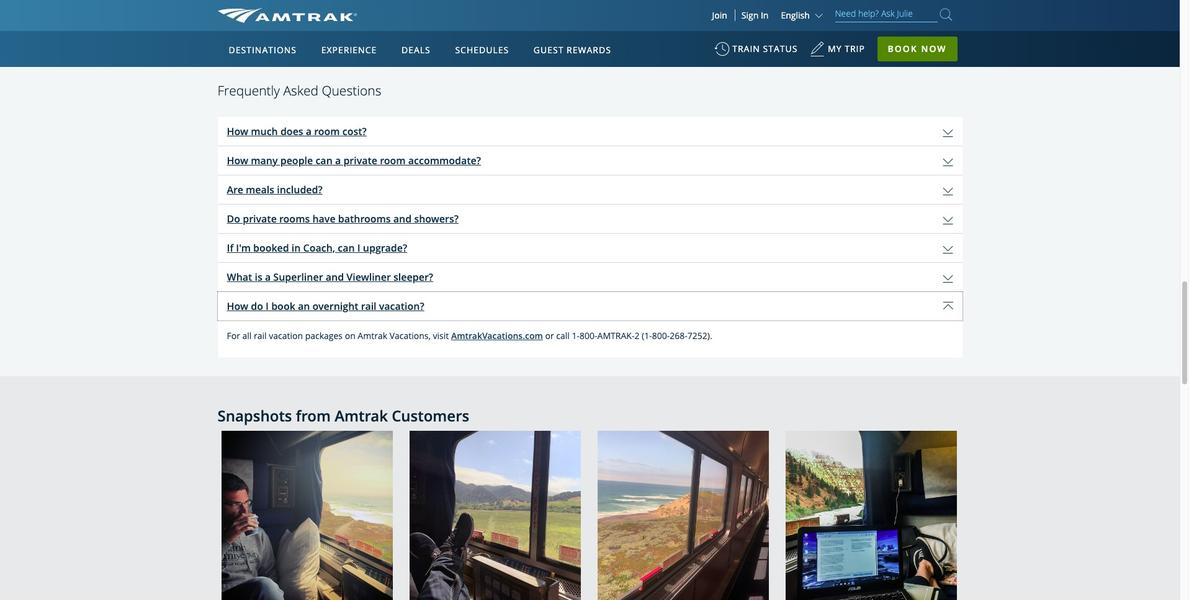 Task type: vqa. For each thing, say whether or not it's contained in the screenshot.
rightmost New
no



Task type: locate. For each thing, give the bounding box(es) containing it.
i inside if i'm booked in coach, can i upgrade? button
[[357, 241, 360, 255]]

room left accommodate?
[[380, 154, 406, 167]]

book now button
[[878, 37, 958, 61]]

1 vertical spatial room
[[380, 154, 406, 167]]

1 vertical spatial how
[[227, 154, 248, 167]]

1 horizontal spatial room
[[380, 154, 406, 167]]

status
[[763, 43, 798, 55]]

is
[[255, 270, 262, 284]]

application
[[264, 104, 562, 277], [218, 117, 963, 358]]

guest
[[534, 44, 564, 56]]

0 vertical spatial can
[[316, 154, 333, 167]]

or
[[545, 330, 554, 342]]

0 vertical spatial private
[[344, 154, 377, 167]]

4 click to enlarge image image from the left
[[786, 432, 957, 601]]

how left do at the left of the page
[[227, 300, 248, 313]]

1 horizontal spatial private
[[344, 154, 377, 167]]

experience button
[[316, 33, 382, 68]]

application containing how much does a room cost?
[[218, 117, 963, 358]]

how do i book an overnight rail vacation? button
[[218, 292, 963, 321]]

2 vertical spatial how
[[227, 300, 248, 313]]

amtrakvacations.com link
[[451, 327, 543, 345]]

how inside "how do i book an overnight rail vacation?" 'button'
[[227, 300, 248, 313]]

viewliner
[[347, 270, 391, 284]]

can right people
[[316, 154, 333, 167]]

room left cost?
[[314, 124, 340, 138]]

0 vertical spatial amtrak
[[358, 330, 387, 342]]

how left much
[[227, 124, 248, 138]]

now
[[922, 43, 947, 55]]

book
[[271, 300, 295, 313]]

how inside how many people can a private room accommodate? button
[[227, 154, 248, 167]]

rail
[[361, 300, 377, 313], [254, 330, 267, 342]]

upgrade?
[[363, 241, 407, 255]]

1 horizontal spatial i
[[357, 241, 360, 255]]

what is a superliner and viewliner sleeper? button
[[218, 263, 963, 291]]

800- right 2
[[652, 330, 670, 342]]

0 vertical spatial i
[[357, 241, 360, 255]]

and up overnight
[[326, 270, 344, 284]]

english button
[[781, 9, 826, 21]]

1 vertical spatial i
[[266, 300, 269, 313]]

showers?
[[414, 212, 459, 226]]

people
[[280, 154, 313, 167]]

do
[[251, 300, 263, 313]]

how left many
[[227, 154, 248, 167]]

1 vertical spatial private
[[243, 212, 277, 226]]

amtrak
[[358, 330, 387, 342], [335, 406, 388, 426]]

snapshots
[[218, 406, 292, 426]]

on
[[345, 330, 356, 342]]

i left upgrade?
[[357, 241, 360, 255]]

rooms
[[279, 212, 310, 226]]

how inside "how much does a room cost?" "button"
[[227, 124, 248, 138]]

lounges
[[629, 12, 665, 24]]

rail down viewliner
[[361, 300, 377, 313]]

destinations
[[229, 44, 297, 56]]

and left showers?
[[393, 212, 412, 226]]

private right do
[[243, 212, 277, 226]]

800- right call at the left of page
[[580, 330, 598, 342]]

rail inside 'button'
[[361, 300, 377, 313]]

i right do at the left of the page
[[266, 300, 269, 313]]

rail right all
[[254, 330, 267, 342]]

english
[[781, 9, 810, 21]]

trip
[[845, 43, 865, 55]]

guest rewards
[[534, 44, 611, 56]]

i inside "how do i book an overnight rail vacation?" 'button'
[[266, 300, 269, 313]]

can inside how many people can a private room accommodate? button
[[316, 154, 333, 167]]

and
[[393, 212, 412, 226], [326, 270, 344, 284]]

overnight
[[313, 300, 359, 313]]

an
[[298, 300, 310, 313]]

private inside how many people can a private room accommodate? button
[[344, 154, 377, 167]]

how
[[227, 124, 248, 138], [227, 154, 248, 167], [227, 300, 248, 313]]

my
[[828, 43, 842, 55]]

do
[[227, 212, 240, 226]]

coach,
[[303, 241, 335, 255]]

room
[[314, 124, 340, 138], [380, 154, 406, 167]]

search icon image
[[940, 6, 953, 23]]

private down cost?
[[344, 154, 377, 167]]

0 horizontal spatial i
[[266, 300, 269, 313]]

Please enter your search item search field
[[835, 6, 938, 22]]

i
[[357, 241, 360, 255], [266, 300, 269, 313]]

1 horizontal spatial rail
[[361, 300, 377, 313]]

a inside "button"
[[306, 124, 312, 138]]

can right coach,
[[338, 241, 355, 255]]

station
[[596, 12, 627, 24]]

0 vertical spatial room
[[314, 124, 340, 138]]

frequently asked questions
[[218, 82, 381, 100]]

2 vertical spatial a
[[265, 270, 271, 284]]

1 horizontal spatial 800-
[[652, 330, 670, 342]]

room inside how many people can a private room accommodate? button
[[380, 154, 406, 167]]

visit
[[433, 330, 449, 342]]

1 horizontal spatial a
[[306, 124, 312, 138]]

a right people
[[335, 154, 341, 167]]

1 vertical spatial a
[[335, 154, 341, 167]]

train status link
[[715, 37, 798, 68]]

room inside "how much does a room cost?" "button"
[[314, 124, 340, 138]]

0 horizontal spatial room
[[314, 124, 340, 138]]

how many people can a private room accommodate? button
[[218, 146, 963, 175]]

0 vertical spatial how
[[227, 124, 248, 138]]

how for how many people can a private room accommodate?
[[227, 154, 248, 167]]

amtrak image
[[218, 8, 357, 23]]

0 vertical spatial a
[[306, 124, 312, 138]]

0 horizontal spatial 800-
[[580, 330, 598, 342]]

train status
[[733, 43, 798, 55]]

what is a superliner and viewliner sleeper?
[[227, 270, 433, 284]]

0 horizontal spatial a
[[265, 270, 271, 284]]

1-
[[572, 330, 580, 342]]

1 horizontal spatial can
[[338, 241, 355, 255]]

about
[[567, 12, 593, 24]]

learn more about station lounges link
[[515, 12, 665, 24]]

amtrak-
[[598, 330, 635, 342]]

1 vertical spatial and
[[326, 270, 344, 284]]

1 vertical spatial rail
[[254, 330, 267, 342]]

a right the does
[[306, 124, 312, 138]]

banner
[[0, 0, 1180, 287]]

a right is
[[265, 270, 271, 284]]

0 horizontal spatial can
[[316, 154, 333, 167]]

1 vertical spatial amtrak
[[335, 406, 388, 426]]

experience
[[321, 44, 377, 56]]

snapshots from amtrak customers
[[218, 406, 469, 426]]

many
[[251, 154, 278, 167]]

2 800- from the left
[[652, 330, 670, 342]]

800-
[[580, 330, 598, 342], [652, 330, 670, 342]]

how much does a room cost?
[[227, 124, 367, 138]]

0 horizontal spatial private
[[243, 212, 277, 226]]

2 how from the top
[[227, 154, 248, 167]]

1 click to enlarge image image from the left
[[221, 432, 393, 601]]

private inside do private rooms have bathrooms and showers? button
[[243, 212, 277, 226]]

1 how from the top
[[227, 124, 248, 138]]

3 how from the top
[[227, 300, 248, 313]]

0 vertical spatial and
[[393, 212, 412, 226]]

click to enlarge image image
[[221, 432, 393, 601], [409, 432, 581, 601], [598, 432, 769, 601], [786, 432, 957, 601]]

for all rail vacation packages on amtrak vacations, visit amtrakvacations.com or call 1-800-amtrak-2 (1-800-268-7252).
[[227, 330, 712, 342]]

for all rail vacation packages on amtrak vacations, visit amtrakvacations.com or call 1-800-amtrak-2 (1-800-268-7252). element
[[218, 327, 963, 345]]

amtrak right the from
[[335, 406, 388, 426]]

are meals included? button
[[218, 175, 963, 204]]

frequently
[[218, 82, 280, 100]]

0 horizontal spatial rail
[[254, 330, 267, 342]]

amtrak right on
[[358, 330, 387, 342]]

1 vertical spatial can
[[338, 241, 355, 255]]

book now
[[888, 43, 947, 55]]

0 horizontal spatial and
[[326, 270, 344, 284]]

0 vertical spatial rail
[[361, 300, 377, 313]]

have
[[313, 212, 336, 226]]



Task type: describe. For each thing, give the bounding box(es) containing it.
schedules
[[455, 44, 509, 56]]

superliner
[[273, 270, 323, 284]]

how for how do i book an overnight rail vacation?
[[227, 300, 248, 313]]

join button
[[705, 9, 736, 21]]

vacations,
[[390, 330, 431, 342]]

accommodate?
[[408, 154, 481, 167]]

if i'm booked in coach, can i upgrade?
[[227, 241, 407, 255]]

asked
[[283, 82, 318, 100]]

rewards
[[567, 44, 611, 56]]

call
[[556, 330, 570, 342]]

i'm
[[236, 241, 251, 255]]

sign in button
[[742, 9, 769, 21]]

destinations button
[[224, 33, 302, 68]]

all
[[242, 330, 252, 342]]

my trip button
[[810, 37, 865, 68]]

268-
[[670, 330, 688, 342]]

how much does a room cost? button
[[218, 117, 963, 146]]

cost?
[[343, 124, 367, 138]]

sleeper?
[[394, 270, 433, 284]]

amtrak inside for all rail vacation packages on amtrak vacations, visit amtrakvacations.com or call 1-800-amtrak-2 (1-800-268-7252). element
[[358, 330, 387, 342]]

in
[[292, 241, 301, 255]]

how for how much does a room cost?
[[227, 124, 248, 138]]

vacation
[[269, 330, 303, 342]]

more
[[542, 12, 565, 24]]

does
[[281, 124, 303, 138]]

for
[[227, 330, 240, 342]]

much
[[251, 124, 278, 138]]

my trip
[[828, 43, 865, 55]]

do private rooms have bathrooms and showers? button
[[218, 205, 963, 233]]

how many people can a private room accommodate?
[[227, 154, 481, 167]]

do private rooms have bathrooms and showers?
[[227, 212, 459, 226]]

2 click to enlarge image image from the left
[[409, 432, 581, 601]]

deals
[[402, 44, 431, 56]]

1 800- from the left
[[580, 330, 598, 342]]

amtrakvacations.com
[[451, 330, 543, 342]]

booked
[[253, 241, 289, 255]]

questions
[[322, 82, 381, 100]]

what
[[227, 270, 252, 284]]

in
[[761, 9, 769, 21]]

bathrooms
[[338, 212, 391, 226]]

schedules link
[[450, 31, 514, 67]]

deals button
[[397, 33, 436, 68]]

guest rewards button
[[529, 33, 616, 68]]

from
[[296, 406, 331, 426]]

1 horizontal spatial and
[[393, 212, 412, 226]]

banner containing join
[[0, 0, 1180, 287]]

7252).
[[688, 330, 712, 342]]

if i'm booked in coach, can i upgrade? button
[[218, 234, 963, 262]]

included?
[[277, 183, 323, 197]]

how do i book an overnight rail vacation?
[[227, 300, 424, 313]]

customers
[[392, 406, 469, 426]]

are meals included?
[[227, 183, 323, 197]]

regions map image
[[264, 104, 562, 277]]

can inside if i'm booked in coach, can i upgrade? button
[[338, 241, 355, 255]]

2
[[635, 330, 640, 342]]

sign
[[742, 9, 759, 21]]

meals
[[246, 183, 274, 197]]

(1-
[[642, 330, 652, 342]]

are
[[227, 183, 243, 197]]

learn more about station lounges
[[515, 12, 665, 24]]

3 click to enlarge image image from the left
[[598, 432, 769, 601]]

2 horizontal spatial a
[[335, 154, 341, 167]]

packages
[[305, 330, 343, 342]]

learn
[[515, 12, 540, 24]]

sign in
[[742, 9, 769, 21]]

vacation?
[[379, 300, 424, 313]]

if
[[227, 241, 234, 255]]

train
[[733, 43, 760, 55]]



